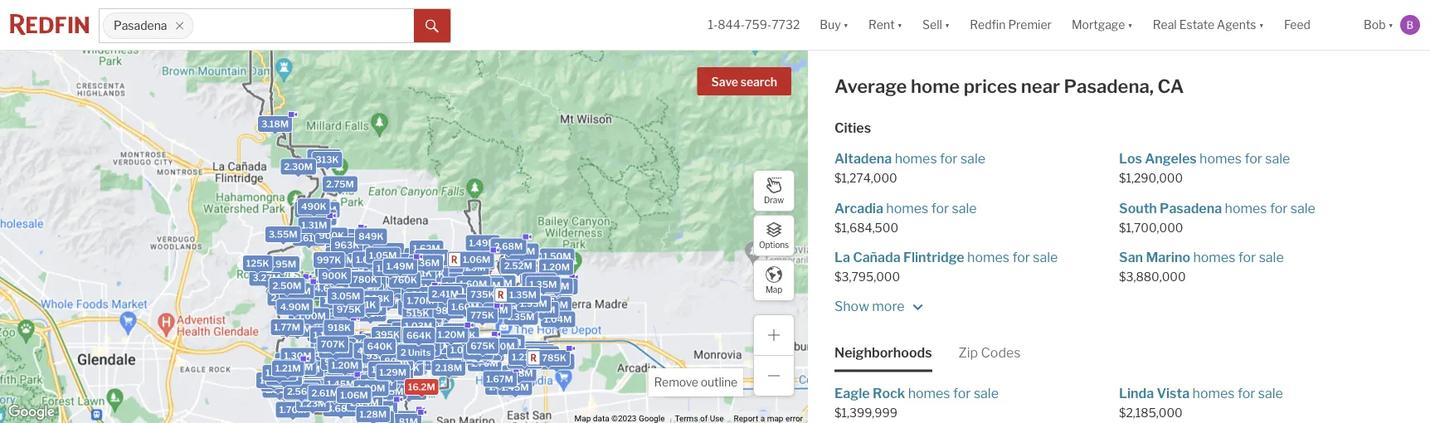 Task type: vqa. For each thing, say whether or not it's contained in the screenshot.
the bottom a
no



Task type: describe. For each thing, give the bounding box(es) containing it.
san marino homes for sale $3,880,000
[[1119, 249, 1284, 284]]

1 vertical spatial 3
[[319, 340, 325, 350]]

buy ▾ button
[[820, 0, 849, 50]]

785k
[[542, 353, 566, 363]]

1 vertical spatial 865k
[[420, 319, 445, 330]]

1.04m down 770k
[[355, 302, 383, 313]]

0 vertical spatial 1.38m
[[327, 358, 354, 369]]

2.52m
[[504, 260, 532, 271]]

homes inside the eagle rock homes for sale $1,399,999
[[908, 385, 950, 401]]

m
[[872, 298, 884, 314]]

0 vertical spatial 963k
[[334, 240, 359, 251]]

1 horizontal spatial 1.55m
[[494, 337, 521, 348]]

0 horizontal spatial 775k
[[309, 212, 333, 223]]

0 vertical spatial 990k
[[387, 261, 412, 272]]

2.11m
[[294, 373, 320, 384]]

sale inside the linda vista homes for sale $2,185,000
[[1258, 385, 1283, 401]]

1.06m up 1.85m
[[463, 254, 491, 265]]

0 vertical spatial 1.16m
[[434, 259, 460, 270]]

▾ for bob ▾
[[1388, 18, 1394, 32]]

591k
[[353, 299, 376, 310]]

1.61m
[[296, 233, 322, 243]]

1.78m
[[365, 343, 392, 354]]

$3,795,000
[[835, 270, 900, 284]]

1.15m up 1.09m
[[446, 326, 472, 337]]

895k
[[520, 344, 545, 355]]

1.30m up 1.23m
[[290, 383, 317, 394]]

sale inside la cañada flintridge homes for sale $3,795,000
[[1033, 249, 1058, 265]]

estate
[[1179, 18, 1215, 32]]

1 horizontal spatial 2.75m
[[375, 386, 403, 397]]

1 vertical spatial 1.37m
[[445, 280, 472, 291]]

2.25m
[[325, 339, 353, 350]]

mortgage
[[1072, 18, 1125, 32]]

903k
[[469, 339, 494, 350]]

875k
[[367, 351, 391, 362]]

1.60m up 2.88m
[[399, 251, 427, 262]]

0 vertical spatial 800k
[[544, 283, 570, 294]]

eagle rock homes for sale $1,399,999
[[835, 385, 999, 420]]

1.60m down 1.85m
[[451, 302, 479, 312]]

9 units
[[365, 335, 396, 346]]

850k
[[456, 346, 481, 356]]

real estate agents ▾ link
[[1153, 0, 1264, 50]]

ad region
[[817, 0, 1421, 21]]

1 vertical spatial 4.50m
[[290, 381, 320, 391]]

760k
[[392, 274, 417, 285]]

0 vertical spatial 950k
[[510, 305, 535, 316]]

sale inside san marino homes for sale $3,880,000
[[1259, 249, 1284, 265]]

1 vertical spatial 3.05m
[[300, 382, 329, 393]]

1.15m down 1.13m
[[373, 290, 399, 300]]

2.61m
[[311, 388, 339, 399]]

2.33m
[[283, 323, 311, 334]]

rent ▾ button
[[869, 0, 903, 50]]

0 vertical spatial 1.77m
[[411, 281, 438, 292]]

for inside san marino homes for sale $3,880,000
[[1238, 249, 1256, 265]]

1 horizontal spatial 640k
[[463, 350, 488, 361]]

▾ inside real estate agents ▾ 'link'
[[1259, 18, 1264, 32]]

homes inside "los angeles homes for sale $1,290,000"
[[1200, 151, 1242, 167]]

1 horizontal spatial 1.50m
[[543, 251, 571, 262]]

412k
[[415, 312, 438, 323]]

3.98m
[[292, 316, 321, 327]]

707k
[[321, 339, 345, 350]]

0 horizontal spatial 3.68m
[[327, 403, 356, 414]]

1 vertical spatial 1.39m
[[386, 284, 413, 295]]

12.5m
[[413, 337, 440, 347]]

1 vertical spatial 1.16m
[[314, 330, 339, 341]]

marino
[[1146, 249, 1190, 265]]

1.30m down 811k
[[406, 281, 434, 292]]

0 vertical spatial 4 units
[[385, 338, 416, 349]]

2.56m
[[287, 386, 316, 397]]

$1,399,999
[[835, 406, 898, 420]]

1.17m
[[410, 312, 435, 323]]

0 horizontal spatial 1.01m
[[319, 264, 345, 275]]

1.84m
[[481, 305, 508, 316]]

1.20m up 1.09m
[[438, 329, 465, 340]]

0 horizontal spatial 2.55m
[[316, 327, 344, 338]]

2 3.55m from the left
[[269, 229, 298, 240]]

la cañada flintridge homes for sale $3,795,000
[[835, 249, 1058, 284]]

1 vertical spatial 2.18m
[[435, 362, 462, 373]]

2 vertical spatial 900k
[[360, 375, 386, 385]]

0 horizontal spatial 1.50m
[[266, 368, 293, 378]]

1.06m up 760k
[[377, 263, 404, 274]]

1 horizontal spatial 980k
[[436, 305, 461, 316]]

rent ▾
[[869, 18, 903, 32]]

homes inside south pasadena homes for sale $1,700,000
[[1225, 200, 1267, 216]]

0 vertical spatial 865k
[[358, 308, 383, 319]]

0 horizontal spatial 2.50m
[[272, 281, 301, 291]]

0 vertical spatial 900k
[[319, 230, 344, 241]]

0 horizontal spatial 2.75m
[[326, 179, 354, 190]]

925k up 750k
[[395, 350, 420, 361]]

1.04m down 2.19m
[[544, 314, 572, 325]]

1 vertical spatial 980k
[[395, 360, 421, 371]]

4.90m
[[280, 302, 310, 313]]

1 vertical spatial 1.47m
[[529, 349, 556, 360]]

2.80m
[[271, 292, 300, 303]]

homes inside san marino homes for sale $3,880,000
[[1193, 249, 1235, 265]]

1 vertical spatial 2.55m
[[381, 371, 410, 381]]

homes inside the linda vista homes for sale $2,185,000
[[1193, 385, 1235, 401]]

0 horizontal spatial 1.21m
[[275, 363, 301, 374]]

7732
[[772, 18, 800, 32]]

0 vertical spatial 3 units
[[381, 327, 412, 337]]

1.06m up 700k
[[436, 292, 464, 303]]

1 horizontal spatial 3.18m
[[506, 368, 533, 379]]

1 vertical spatial 1.77m
[[274, 322, 300, 333]]

1 vertical spatial 1.38m
[[260, 375, 287, 386]]

1.63m
[[526, 269, 553, 279]]

▾ for buy ▾
[[843, 18, 849, 32]]

685k
[[331, 365, 356, 376]]

la
[[835, 249, 850, 265]]

0 vertical spatial 1.39m
[[408, 251, 435, 261]]

neighborhoods element
[[835, 330, 932, 372]]

0 vertical spatial 3
[[381, 327, 387, 337]]

real estate agents ▾ button
[[1143, 0, 1274, 50]]

▾ for rent ▾
[[897, 18, 903, 32]]

1.14m
[[498, 292, 524, 303]]

0 vertical spatial 1.49m
[[469, 238, 497, 248]]

1.96m
[[286, 362, 313, 372]]

show
[[835, 298, 869, 314]]

linda vista homes for sale $2,185,000
[[1119, 385, 1283, 420]]

0 horizontal spatial 1.95m
[[269, 259, 296, 269]]

ore
[[884, 298, 905, 314]]

625k
[[379, 359, 403, 369]]

1 vertical spatial 4
[[390, 359, 397, 370]]

1 horizontal spatial 1.01m
[[383, 256, 409, 267]]

1.60m down 895k
[[511, 356, 539, 366]]

2.96m
[[394, 387, 423, 398]]

1 vertical spatial 910k
[[324, 357, 348, 368]]

for inside la cañada flintridge homes for sale $3,795,000
[[1012, 249, 1030, 265]]

1.20m up 555k on the left
[[543, 262, 570, 272]]

sell ▾ button
[[913, 0, 960, 50]]

2.19m
[[541, 299, 568, 310]]

1.60m down 1.08m
[[459, 279, 487, 289]]

1 horizontal spatial 2.50m
[[324, 341, 353, 352]]

0 vertical spatial 938k
[[405, 309, 430, 319]]

map
[[766, 285, 782, 295]]

for inside south pasadena homes for sale $1,700,000
[[1270, 200, 1288, 216]]

1-844-759-7732
[[708, 18, 800, 32]]

1 vertical spatial 675k
[[471, 340, 495, 351]]

for inside arcadia homes for sale $1,684,500
[[931, 200, 949, 216]]

2.78m
[[313, 323, 341, 334]]

515k
[[406, 308, 429, 319]]

sale inside altadena homes for sale $1,274,000
[[961, 151, 985, 167]]

1-844-759-7732 link
[[708, 18, 800, 32]]

1.46m
[[445, 351, 473, 361]]

buy ▾ button
[[810, 0, 859, 50]]

1 horizontal spatial 2.04m
[[453, 304, 482, 315]]

$1,684,500
[[835, 221, 898, 235]]

1.30m down 1.48m
[[526, 276, 553, 287]]

0 horizontal spatial 1.32m
[[325, 305, 352, 316]]

1.20m up 945k
[[331, 360, 359, 371]]

buy
[[820, 18, 841, 32]]

0 horizontal spatial 2.04m
[[350, 397, 379, 408]]

for inside the linda vista homes for sale $2,185,000
[[1238, 385, 1255, 401]]

849k
[[358, 231, 384, 242]]

0 vertical spatial 3.18m
[[261, 119, 289, 129]]

agents
[[1217, 18, 1256, 32]]

2.00m
[[462, 302, 491, 312]]

homes inside altadena homes for sale $1,274,000
[[895, 151, 937, 167]]

1 horizontal spatial 1.37m
[[508, 246, 535, 257]]

650k
[[376, 355, 402, 366]]

rent
[[869, 18, 895, 32]]

cities heading
[[835, 119, 1404, 137]]

zip codes
[[959, 345, 1021, 361]]

925k down 1.14m
[[520, 305, 545, 316]]

1 horizontal spatial 1.32m
[[503, 301, 530, 311]]

845k
[[343, 256, 368, 267]]

zip codes element
[[959, 330, 1021, 372]]

925k down 1.13m
[[374, 290, 399, 301]]

1 vertical spatial 938k
[[366, 350, 391, 361]]

1.60m down 1.24m
[[509, 292, 537, 303]]

submit search image
[[426, 20, 439, 33]]

0 vertical spatial 2.18m
[[528, 305, 555, 315]]

420k
[[357, 346, 382, 356]]

sale inside "los angeles homes for sale $1,290,000"
[[1265, 151, 1290, 167]]

south
[[1119, 200, 1157, 216]]

610k
[[463, 340, 487, 351]]

neighborhoods
[[835, 345, 932, 361]]

3.10m
[[366, 404, 394, 415]]

1.56m
[[547, 281, 574, 292]]

0 horizontal spatial 1.53m
[[314, 336, 341, 347]]

0 vertical spatial 1.43m
[[355, 276, 382, 287]]

1 horizontal spatial 3.05m
[[331, 291, 360, 302]]

1.30m up 1.96m
[[284, 350, 312, 361]]

mortgage ▾
[[1072, 18, 1133, 32]]

1 horizontal spatial 1.21m
[[512, 352, 537, 362]]

save
[[711, 75, 738, 89]]

1 vertical spatial 990k
[[372, 351, 397, 362]]

1 vertical spatial 963k
[[365, 293, 390, 304]]



Task type: locate. For each thing, give the bounding box(es) containing it.
pasadena,
[[1064, 75, 1154, 97]]

3.05m up 1.23m
[[300, 382, 329, 393]]

2.75m
[[326, 179, 354, 190], [375, 386, 403, 397]]

2.43m
[[370, 368, 399, 378]]

1.50m
[[543, 251, 571, 262], [266, 368, 293, 378]]

960k
[[362, 409, 388, 420]]

3 units
[[381, 327, 412, 337], [319, 340, 350, 350]]

2 horizontal spatial 2.50m
[[366, 336, 395, 347]]

for inside "los angeles homes for sale $1,290,000"
[[1245, 151, 1262, 167]]

▾ inside mortgage ▾ dropdown button
[[1128, 18, 1133, 32]]

0 horizontal spatial 1.55m
[[369, 286, 397, 296]]

▾ for sell ▾
[[945, 18, 950, 32]]

prices
[[964, 75, 1017, 97]]

2.55m up 707k
[[316, 327, 344, 338]]

1.15m down 1.14m
[[505, 304, 531, 315]]

1 horizontal spatial 1.16m
[[434, 259, 460, 270]]

0 horizontal spatial 3
[[319, 340, 325, 350]]

user photo image
[[1400, 15, 1420, 35]]

775k up 704k
[[470, 310, 494, 321]]

arcadia homes for sale $1,684,500
[[835, 200, 977, 235]]

homes inside arcadia homes for sale $1,684,500
[[886, 200, 928, 216]]

0 horizontal spatial 2.18m
[[435, 362, 462, 373]]

1 horizontal spatial 1.43m
[[355, 276, 382, 287]]

average home prices near pasadena, ca
[[835, 75, 1184, 97]]

1.58m
[[405, 290, 432, 300]]

None search field
[[194, 9, 414, 42]]

888k
[[341, 339, 367, 350]]

0 horizontal spatial 1.37m
[[445, 280, 472, 291]]

0 horizontal spatial 800k
[[376, 295, 401, 306]]

1 vertical spatial 775k
[[470, 310, 494, 321]]

980k down 2.51m
[[395, 360, 421, 371]]

1.38m
[[327, 358, 354, 369], [260, 375, 287, 386]]

1.93m down 1.24m
[[520, 298, 547, 309]]

997k
[[317, 255, 341, 265]]

1 horizontal spatial 1.53m
[[368, 280, 395, 291]]

1.38m down 2.25m on the bottom left of the page
[[327, 358, 354, 369]]

1 vertical spatial 1.95m
[[459, 297, 487, 308]]

983k
[[338, 240, 363, 251]]

1.20m right the 610k
[[488, 341, 515, 352]]

save search
[[711, 75, 777, 89]]

0 vertical spatial 4.50m
[[392, 271, 422, 282]]

1.39m down 1.13m
[[386, 284, 413, 295]]

1.53m down "2.20m"
[[368, 280, 395, 291]]

1.77m
[[411, 281, 438, 292], [274, 322, 300, 333]]

0 vertical spatial 675k
[[355, 286, 380, 297]]

0 vertical spatial 1.53m
[[368, 280, 395, 291]]

sale inside the eagle rock homes for sale $1,399,999
[[974, 385, 999, 401]]

draw button
[[753, 170, 795, 212]]

1.20m down 1.83m
[[264, 378, 292, 389]]

1.35m up the '1.25m'
[[385, 254, 413, 265]]

5 ▾ from the left
[[1259, 18, 1264, 32]]

0 vertical spatial 3.68m
[[542, 356, 571, 367]]

0 vertical spatial 1.55m
[[369, 286, 397, 296]]

1.43m down "2.20m"
[[355, 276, 382, 287]]

1.15m up 2.19m
[[544, 281, 569, 291]]

sale inside arcadia homes for sale $1,684,500
[[952, 200, 977, 216]]

1.73m
[[419, 252, 445, 263]]

1.26m
[[331, 360, 358, 371]]

homes down south pasadena homes for sale $1,700,000
[[1193, 249, 1235, 265]]

0 horizontal spatial 640k
[[367, 341, 393, 352]]

1.06m down 945k
[[340, 390, 368, 401]]

0 vertical spatial 2.75m
[[326, 179, 354, 190]]

mortgage ▾ button
[[1072, 0, 1133, 50]]

1.20m up 2.25m on the bottom left of the page
[[311, 328, 338, 339]]

1.29m
[[379, 367, 407, 378]]

1 vertical spatial 1.43m
[[268, 373, 295, 383]]

los
[[1119, 151, 1142, 167]]

1 ▾ from the left
[[843, 18, 849, 32]]

google image
[[4, 401, 59, 423]]

1.01m up 1.13m
[[383, 256, 409, 267]]

1.55m
[[369, 286, 397, 296], [494, 337, 521, 348]]

1 3.55m from the left
[[269, 229, 298, 240]]

▾ inside sell ▾ dropdown button
[[945, 18, 950, 32]]

775k up 1.61m at the left bottom of page
[[309, 212, 333, 223]]

homes right rock
[[908, 385, 950, 401]]

925k down the '1.25m'
[[398, 281, 423, 292]]

pasadena inside south pasadena homes for sale $1,700,000
[[1160, 200, 1222, 216]]

1.62m
[[413, 243, 440, 254]]

san
[[1119, 249, 1143, 265]]

0 horizontal spatial 1.49m
[[386, 261, 414, 272]]

sale inside south pasadena homes for sale $1,700,000
[[1291, 200, 1316, 216]]

1 vertical spatial 1.49m
[[386, 261, 414, 272]]

0 horizontal spatial 3 units
[[319, 340, 350, 350]]

4 units
[[385, 338, 416, 349], [390, 359, 421, 370]]

1 vertical spatial 1.21m
[[275, 363, 301, 374]]

codes
[[981, 345, 1021, 361]]

555k
[[545, 281, 570, 292]]

4 ▾ from the left
[[1128, 18, 1133, 32]]

1.24m
[[532, 279, 559, 290]]

▾
[[843, 18, 849, 32], [897, 18, 903, 32], [945, 18, 950, 32], [1128, 18, 1133, 32], [1259, 18, 1264, 32], [1388, 18, 1394, 32]]

0 horizontal spatial 1.43m
[[268, 373, 295, 383]]

0 vertical spatial 1.21m
[[512, 352, 537, 362]]

$1,700,000
[[1119, 221, 1183, 235]]

1.37m up 2.52m
[[508, 246, 535, 257]]

▾ right rent
[[897, 18, 903, 32]]

altadena homes for sale $1,274,000
[[835, 151, 985, 186]]

1 horizontal spatial 2.55m
[[381, 371, 410, 381]]

2.85m
[[314, 350, 343, 361]]

4.62m
[[315, 283, 344, 293]]

0 horizontal spatial 3.05m
[[300, 382, 329, 393]]

1.55m down 1.13m
[[369, 286, 397, 296]]

1 horizontal spatial 1.95m
[[459, 297, 487, 308]]

1.43m down 1.83m
[[268, 373, 295, 383]]

0 horizontal spatial 3.18m
[[261, 119, 289, 129]]

1.68m
[[399, 259, 427, 270]]

710k
[[329, 244, 352, 255]]

759-
[[745, 18, 772, 32]]

3 units up 4.20m
[[381, 327, 412, 337]]

1.23m
[[299, 398, 326, 409]]

1.20m up 685k
[[325, 354, 352, 364]]

1 horizontal spatial 1.77m
[[411, 281, 438, 292]]

bob ▾
[[1364, 18, 1394, 32]]

for inside the eagle rock homes for sale $1,399,999
[[953, 385, 971, 401]]

1.04m up 1.14m
[[485, 278, 512, 289]]

map region
[[0, 0, 845, 423]]

2.04m down 1.85m
[[453, 304, 482, 315]]

1.36m
[[412, 258, 440, 268]]

999k
[[413, 310, 439, 321]]

cities
[[835, 120, 871, 136]]

1 vertical spatial pasadena
[[1160, 200, 1222, 216]]

1.49m up 1.08m
[[469, 238, 497, 248]]

1.20m up 1.34m
[[458, 262, 486, 273]]

0 horizontal spatial 1.47m
[[406, 286, 433, 297]]

homes down altadena homes for sale $1,274,000
[[886, 200, 928, 216]]

0 horizontal spatial 1.93m
[[322, 344, 350, 355]]

1 vertical spatial 950k
[[467, 338, 492, 349]]

▾ right buy
[[843, 18, 849, 32]]

1 vertical spatial 2.04m
[[350, 397, 379, 408]]

800k down 1.13m
[[376, 295, 401, 306]]

1 vertical spatial 4 units
[[390, 359, 421, 370]]

1.00m
[[477, 279, 505, 289], [325, 308, 353, 319], [298, 311, 326, 321], [318, 337, 346, 347], [368, 375, 396, 386], [357, 383, 385, 393]]

1.95m up the 3.27m
[[269, 259, 296, 269]]

redfin premier
[[970, 18, 1052, 32]]

0 vertical spatial 3.05m
[[331, 291, 360, 302]]

1.28m
[[311, 152, 338, 163], [402, 267, 429, 278], [523, 271, 550, 282], [474, 280, 501, 291], [397, 291, 424, 302], [288, 387, 315, 398], [360, 409, 387, 420]]

1.39m
[[408, 251, 435, 261], [386, 284, 413, 295]]

735k
[[329, 250, 353, 260], [334, 273, 358, 284], [470, 289, 495, 300], [383, 340, 408, 351]]

1.50m up 1.63m
[[543, 251, 571, 262]]

605k
[[435, 330, 460, 341]]

1.55m right the 903k at left
[[494, 337, 521, 348]]

1 horizontal spatial 3.68m
[[542, 356, 571, 367]]

615k
[[466, 346, 490, 357]]

9
[[365, 335, 371, 346]]

1 horizontal spatial 3 units
[[381, 327, 412, 337]]

1-
[[708, 18, 718, 32]]

▾ right agents on the right
[[1259, 18, 1264, 32]]

963k up the 845k
[[334, 240, 359, 251]]

1.50m down 1.74m
[[266, 368, 293, 378]]

near
[[1021, 75, 1060, 97]]

0 vertical spatial 980k
[[436, 305, 461, 316]]

1.47m
[[406, 286, 433, 297], [529, 349, 556, 360]]

1.20m up 1.61m at the left bottom of page
[[309, 205, 336, 215]]

3.20m
[[291, 364, 320, 375]]

1.32m
[[503, 301, 530, 311], [325, 305, 352, 316]]

1.67m
[[486, 374, 513, 385]]

home
[[911, 75, 960, 97]]

1 vertical spatial 800k
[[376, 295, 401, 306]]

700k
[[431, 305, 456, 315]]

3.18m up 2.30m
[[261, 119, 289, 129]]

homes right altadena on the top
[[895, 151, 937, 167]]

7.80m
[[291, 286, 320, 297]]

remove pasadena image
[[175, 21, 185, 31]]

1.77m down 4.90m
[[274, 322, 300, 333]]

1.35m down 1.63m
[[509, 289, 537, 300]]

4
[[385, 338, 391, 349], [390, 359, 397, 370]]

flintridge
[[903, 249, 964, 265]]

1 vertical spatial 3.18m
[[506, 368, 533, 379]]

910k
[[324, 280, 348, 291], [324, 357, 348, 368]]

720k
[[373, 348, 398, 359]]

options
[[759, 240, 789, 250]]

1.60m down 1.74m
[[272, 368, 300, 379]]

1.06m down the 2.08m
[[266, 385, 294, 395]]

495k
[[405, 330, 430, 340]]

2.18m down the 1.46m
[[435, 362, 462, 373]]

1.35m down 1.14m
[[507, 312, 535, 322]]

1.93m up 1.26m
[[322, 344, 350, 355]]

4.50m down the 1.68m
[[392, 271, 422, 282]]

3 ▾ from the left
[[945, 18, 950, 32]]

1.25m
[[395, 270, 422, 281]]

910k down 915k
[[324, 280, 348, 291]]

homes right angeles
[[1200, 151, 1242, 167]]

6 ▾ from the left
[[1388, 18, 1394, 32]]

1 horizontal spatial 675k
[[471, 340, 495, 351]]

0 vertical spatial 1.50m
[[543, 251, 571, 262]]

1 horizontal spatial 3
[[381, 327, 387, 337]]

1.01m up 4.62m
[[319, 264, 345, 275]]

0 vertical spatial 2.55m
[[316, 327, 344, 338]]

3 up 1.78m
[[381, 327, 387, 337]]

0 horizontal spatial pasadena
[[114, 19, 167, 33]]

1.38m down 1.83m
[[260, 375, 287, 386]]

1.15m down 811k
[[407, 282, 433, 293]]

1.47m up 1.42m
[[529, 349, 556, 360]]

for inside altadena homes for sale $1,274,000
[[940, 151, 958, 167]]

pasadena
[[114, 19, 167, 33], [1160, 200, 1222, 216]]

3.18m down 895k
[[506, 368, 533, 379]]

1.08m
[[464, 256, 491, 267]]

0 vertical spatial 1.93m
[[520, 298, 547, 309]]

1 vertical spatial 1.93m
[[322, 344, 350, 355]]

1.39m up 2.88m
[[408, 251, 435, 261]]

remove
[[654, 375, 698, 389]]

1 horizontal spatial 1.47m
[[529, 349, 556, 360]]

los angeles homes for sale $1,290,000
[[1119, 151, 1290, 186]]

2.18m down 1.24m
[[528, 305, 555, 315]]

3.95m
[[384, 386, 413, 396]]

1.47m up 790k
[[406, 286, 433, 297]]

16.2m
[[408, 381, 435, 392]]

1 horizontal spatial 1.38m
[[327, 358, 354, 369]]

1.04m down 710k
[[327, 255, 355, 265]]

950k
[[510, 305, 535, 316], [467, 338, 492, 349]]

2.55m down 625k
[[381, 371, 410, 381]]

1.35m down 1.48m
[[530, 279, 557, 290]]

1.70m
[[407, 295, 434, 306], [372, 355, 399, 366], [471, 358, 498, 369], [279, 404, 306, 415]]

2 ▾ from the left
[[897, 18, 903, 32]]

3 units up 2.85m
[[319, 340, 350, 350]]

rock
[[873, 385, 905, 401]]

homes inside la cañada flintridge homes for sale $3,795,000
[[967, 249, 1010, 265]]

show m ore
[[835, 298, 908, 314]]

1.48m
[[542, 259, 569, 270]]

▾ for mortgage ▾
[[1128, 18, 1133, 32]]

1 vertical spatial 1.50m
[[266, 368, 293, 378]]

3.68m down 895k
[[542, 356, 571, 367]]

1.32m left 2.19m
[[503, 301, 530, 311]]

3 up 2.85m
[[319, 340, 325, 350]]

1.95m right the 2.41m
[[459, 297, 487, 308]]

sale
[[961, 151, 985, 167], [1265, 151, 1290, 167], [952, 200, 977, 216], [1291, 200, 1316, 216], [1033, 249, 1058, 265], [1259, 249, 1284, 265], [974, 385, 999, 401], [1258, 385, 1283, 401]]

sell ▾
[[922, 18, 950, 32]]

$1,290,000
[[1119, 171, 1183, 186]]

3.05m up the 975k
[[331, 291, 360, 302]]

1.32m up the 949k
[[325, 305, 352, 316]]

pasadena left remove pasadena icon
[[114, 19, 167, 33]]

1.77m down 811k
[[411, 281, 438, 292]]

1 vertical spatial 900k
[[322, 271, 347, 281]]

0 vertical spatial 910k
[[324, 280, 348, 291]]

4.50m down 3.20m
[[290, 381, 320, 391]]

2.04m down 645k
[[350, 397, 379, 408]]

0 horizontal spatial 1.38m
[[260, 375, 287, 386]]

1 horizontal spatial 950k
[[510, 305, 535, 316]]

1.15m up 1.42m
[[526, 347, 551, 357]]

910k down 2.25m on the bottom left of the page
[[324, 357, 348, 368]]

918k
[[327, 322, 351, 333]]

▾ right sell on the right top of page
[[945, 18, 950, 32]]

1.43m
[[355, 276, 382, 287], [268, 373, 295, 383]]

1 vertical spatial 3 units
[[319, 340, 350, 350]]

bob
[[1364, 18, 1386, 32]]

0 horizontal spatial 963k
[[334, 240, 359, 251]]

0 horizontal spatial 980k
[[395, 360, 421, 371]]

arcadia
[[835, 200, 883, 216]]

▾ inside rent ▾ dropdown button
[[897, 18, 903, 32]]

average
[[835, 75, 907, 97]]

▾ inside buy ▾ dropdown button
[[843, 18, 849, 32]]

0 vertical spatial 4
[[385, 338, 391, 349]]

1.37m up 2.00m at the left
[[445, 280, 472, 291]]

1.15m up 1.61m at the left bottom of page
[[307, 208, 333, 219]]



